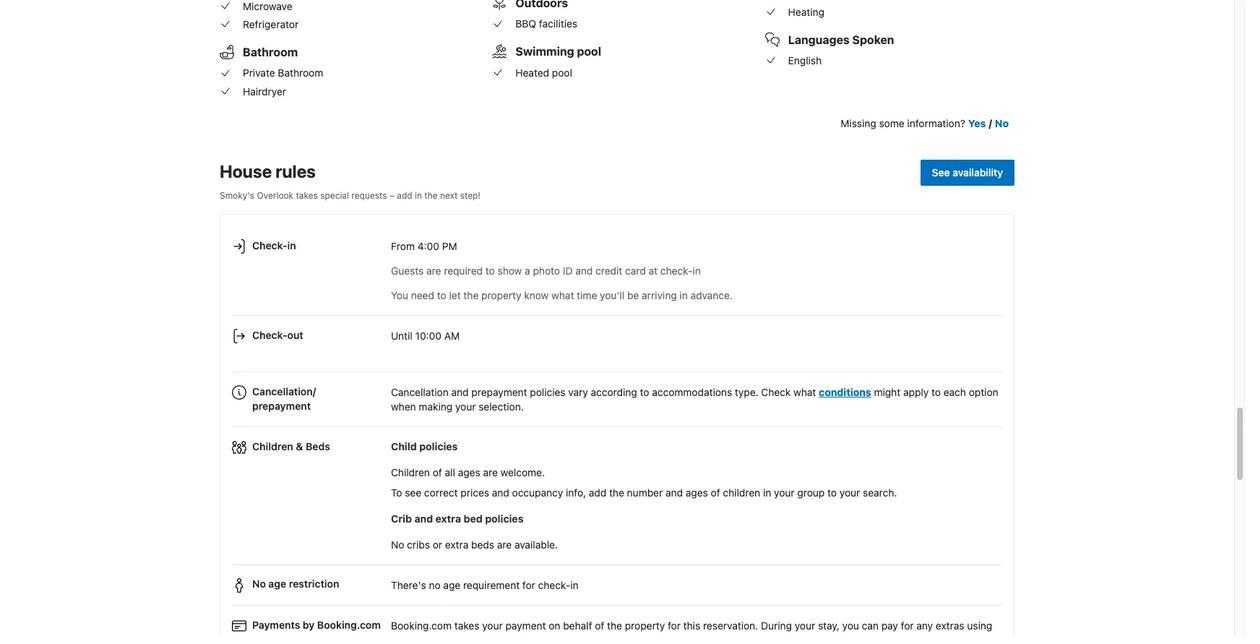 Task type: describe. For each thing, give the bounding box(es) containing it.
private
[[243, 67, 275, 79]]

2 horizontal spatial for
[[901, 619, 914, 632]]

bbq facilities
[[516, 18, 578, 30]]

2 vertical spatial policies
[[485, 512, 524, 525]]

property inside booking.com takes your payment on behalf of the property for this reservation. during your stay, you can pay for any extras using mastercard, ​visa, ​discover  and  american express .
[[625, 619, 665, 632]]

swimming pool
[[516, 45, 601, 58]]

credit
[[596, 265, 623, 277]]

the left next
[[425, 190, 438, 201]]

selection.
[[479, 400, 524, 413]]

at
[[649, 265, 658, 277]]

your left search.
[[840, 486, 860, 499]]

4:00 pm
[[418, 240, 457, 252]]

.
[[625, 634, 628, 636]]

the inside booking.com takes your payment on behalf of the property for this reservation. during your stay, you can pay for any extras using mastercard, ​visa, ​discover  and  american express .
[[607, 619, 622, 632]]

cancellation/ prepayment
[[252, 385, 316, 412]]

guests are required to show a photo id and credit card at check-in
[[391, 265, 701, 277]]

to right according
[[640, 386, 649, 398]]

vary
[[568, 386, 588, 398]]

languages spoken
[[788, 33, 894, 46]]

id
[[563, 265, 573, 277]]

payments
[[252, 618, 300, 631]]

2 vertical spatial are
[[497, 538, 512, 551]]

overlook
[[257, 190, 294, 201]]

pool for swimming pool
[[577, 45, 601, 58]]

0 vertical spatial are
[[426, 265, 441, 277]]

on
[[549, 619, 560, 632]]

show
[[498, 265, 522, 277]]

smoky's
[[220, 190, 254, 201]]

according
[[591, 386, 637, 398]]

0 horizontal spatial add
[[397, 190, 412, 201]]

correct
[[424, 486, 458, 499]]

of inside booking.com takes your payment on behalf of the property for this reservation. during your stay, you can pay for any extras using mastercard, ​visa, ​discover  and  american express .
[[595, 619, 604, 632]]

child policies
[[391, 440, 458, 452]]

availability
[[953, 166, 1003, 178]]

group
[[797, 486, 825, 499]]

out
[[287, 329, 303, 341]]

no age restriction
[[252, 578, 339, 590]]

0 horizontal spatial ages
[[458, 466, 480, 478]]

see availability
[[932, 166, 1003, 178]]

0 horizontal spatial booking.com
[[317, 618, 381, 631]]

0 horizontal spatial of
[[433, 466, 442, 478]]

children & beds
[[252, 440, 330, 453]]

american
[[538, 634, 582, 636]]

–
[[390, 190, 395, 201]]

photo
[[533, 265, 560, 277]]

conditions
[[819, 386, 871, 398]]

no button
[[995, 116, 1009, 131]]

0 horizontal spatial policies
[[419, 440, 458, 452]]

heated pool
[[516, 66, 572, 79]]

to inside might apply to each option when making your selection.
[[932, 386, 941, 398]]

no cribs or extra beds are available.
[[391, 538, 558, 551]]

might apply to each option when making your selection.
[[391, 386, 999, 413]]

smoky's overlook takes special requests – add in the next step!
[[220, 190, 481, 201]]

1 vertical spatial add
[[589, 486, 607, 499]]

english
[[788, 54, 822, 67]]

2 horizontal spatial no
[[995, 117, 1009, 129]]

your left group
[[774, 486, 795, 499]]

until
[[391, 330, 413, 342]]

your inside might apply to each option when making your selection.
[[455, 400, 476, 413]]

reservation.
[[703, 619, 758, 632]]

can
[[862, 619, 879, 632]]

check-in
[[252, 239, 296, 251]]

2 horizontal spatial of
[[711, 486, 720, 499]]

info,
[[566, 486, 586, 499]]

private bathroom
[[243, 67, 323, 79]]

crib and extra bed policies
[[391, 512, 524, 525]]

you need to let the property know what time you'll be arriving in advance.
[[391, 289, 733, 301]]

0 horizontal spatial check-
[[538, 579, 570, 591]]

this
[[684, 619, 701, 632]]

and inside booking.com takes your payment on behalf of the property for this reservation. during your stay, you can pay for any extras using mastercard, ​visa, ​discover  and  american express .
[[518, 634, 536, 636]]

you'll
[[600, 289, 625, 301]]

check-out
[[252, 329, 303, 341]]

pool for heated pool
[[552, 66, 572, 79]]

search.
[[863, 486, 897, 499]]

there's no age requirement for check-in
[[391, 579, 579, 591]]

during
[[761, 619, 792, 632]]

to left let
[[437, 289, 446, 301]]

option
[[969, 386, 999, 398]]

spoken
[[852, 33, 894, 46]]

to left show
[[486, 265, 495, 277]]

be
[[627, 289, 639, 301]]

each
[[944, 386, 966, 398]]

step!
[[460, 190, 481, 201]]

0 horizontal spatial for
[[523, 579, 535, 591]]

child
[[391, 440, 417, 452]]

in right the children
[[763, 486, 771, 499]]

check
[[761, 386, 791, 398]]

1 horizontal spatial age
[[443, 579, 461, 591]]

or
[[433, 538, 442, 551]]

payment
[[506, 619, 546, 632]]

beds
[[471, 538, 494, 551]]

bbq
[[516, 18, 536, 30]]

heating
[[788, 6, 825, 18]]

some
[[879, 117, 905, 129]]

card
[[625, 265, 646, 277]]

special
[[320, 190, 349, 201]]

to see correct prices and occupancy info, add the number and ages of children in your group to your search.
[[391, 486, 897, 499]]

refrigerator
[[243, 18, 299, 30]]

house
[[220, 161, 272, 181]]

to right group
[[828, 486, 837, 499]]

all
[[445, 466, 455, 478]]

rules
[[276, 161, 316, 181]]

in up advance.
[[693, 265, 701, 277]]

extras
[[936, 619, 965, 632]]

number
[[627, 486, 663, 499]]

apply
[[903, 386, 929, 398]]

swimming
[[516, 45, 574, 58]]

when
[[391, 400, 416, 413]]

no
[[429, 579, 441, 591]]

in down overlook
[[287, 239, 296, 251]]



Task type: vqa. For each thing, say whether or not it's contained in the screenshot.
'outdoor'
no



Task type: locate. For each thing, give the bounding box(es) containing it.
1 horizontal spatial policies
[[485, 512, 524, 525]]

and up making
[[451, 386, 469, 398]]

1 horizontal spatial of
[[595, 619, 604, 632]]

0 horizontal spatial pool
[[552, 66, 572, 79]]

1 vertical spatial no
[[391, 538, 404, 551]]

2 horizontal spatial policies
[[530, 386, 566, 398]]

1 horizontal spatial prepayment
[[472, 386, 527, 398]]

1 vertical spatial prepayment
[[252, 399, 311, 412]]

yes
[[968, 117, 986, 129]]

1 vertical spatial pool
[[552, 66, 572, 79]]

1 horizontal spatial property
[[625, 619, 665, 632]]

the up express
[[607, 619, 622, 632]]

type.
[[735, 386, 759, 398]]

to left each
[[932, 386, 941, 398]]

booking.com inside booking.com takes your payment on behalf of the property for this reservation. during your stay, you can pay for any extras using mastercard, ​visa, ​discover  and  american express .
[[391, 619, 452, 632]]

time
[[577, 289, 597, 301]]

add
[[397, 190, 412, 201], [589, 486, 607, 499]]

1 vertical spatial what
[[794, 386, 816, 398]]

available.
[[515, 538, 558, 551]]

booking.com takes your payment on behalf of the property for this reservation. during your stay, you can pay for any extras using mastercard, ​visa, ​discover  and  american express .
[[391, 619, 993, 636]]

check- right at
[[661, 265, 693, 277]]

for right requirement
[[523, 579, 535, 591]]

0 vertical spatial bathroom
[[243, 46, 298, 59]]

1 horizontal spatial pool
[[577, 45, 601, 58]]

check- up on
[[538, 579, 570, 591]]

until 10:00 am
[[391, 330, 460, 342]]

of left the children
[[711, 486, 720, 499]]

bathroom up hairdryer
[[278, 67, 323, 79]]

1 horizontal spatial for
[[668, 619, 681, 632]]

add right info, at the bottom left of the page
[[589, 486, 607, 499]]

the left number
[[609, 486, 624, 499]]

0 vertical spatial check-
[[661, 265, 693, 277]]

let
[[449, 289, 461, 301]]

stay,
[[818, 619, 840, 632]]

accommodations
[[652, 386, 732, 398]]

from 4:00 pm
[[391, 240, 457, 252]]

what left time
[[552, 289, 574, 301]]

check-
[[661, 265, 693, 277], [538, 579, 570, 591]]

pool
[[577, 45, 601, 58], [552, 66, 572, 79]]

cancellation/
[[252, 385, 316, 397]]

children
[[723, 486, 761, 499]]

making
[[419, 400, 453, 413]]

1 horizontal spatial children
[[391, 466, 430, 478]]

1 vertical spatial takes
[[454, 619, 480, 632]]

takes down rules
[[296, 190, 318, 201]]

of up express
[[595, 619, 604, 632]]

your up ​discover
[[482, 619, 503, 632]]

age left restriction
[[268, 578, 286, 590]]

takes
[[296, 190, 318, 201], [454, 619, 480, 632]]

check-
[[252, 239, 287, 251], [252, 329, 287, 341]]

1 vertical spatial ages
[[686, 486, 708, 499]]

in up behalf
[[570, 579, 579, 591]]

1 vertical spatial policies
[[419, 440, 458, 452]]

1 vertical spatial check-
[[252, 329, 287, 341]]

property up .
[[625, 619, 665, 632]]

children of all ages are welcome.
[[391, 466, 545, 478]]

booking.com up the mastercard,
[[391, 619, 452, 632]]

0 vertical spatial what
[[552, 289, 574, 301]]

0 vertical spatial prepayment
[[472, 386, 527, 398]]

​visa,
[[449, 634, 472, 636]]

to
[[486, 265, 495, 277], [437, 289, 446, 301], [640, 386, 649, 398], [932, 386, 941, 398], [828, 486, 837, 499]]

yes button
[[968, 116, 986, 131]]

0 vertical spatial pool
[[577, 45, 601, 58]]

booking.com right the by
[[317, 618, 381, 631]]

1 vertical spatial property
[[625, 619, 665, 632]]

prepayment up 'selection.'
[[472, 386, 527, 398]]

information?
[[907, 117, 966, 129]]

the right let
[[464, 289, 479, 301]]

and right number
[[666, 486, 683, 499]]

0 horizontal spatial property
[[481, 289, 522, 301]]

/
[[989, 117, 992, 129]]

using
[[967, 619, 993, 632]]

what right "check"
[[794, 386, 816, 398]]

and right crib
[[414, 512, 433, 525]]

extra right the or
[[445, 538, 469, 551]]

ages right all
[[458, 466, 480, 478]]

of left all
[[433, 466, 442, 478]]

policies
[[530, 386, 566, 398], [419, 440, 458, 452], [485, 512, 524, 525]]

0 vertical spatial ages
[[458, 466, 480, 478]]

missing
[[841, 117, 877, 129]]

and right id on the left of the page
[[576, 265, 593, 277]]

arriving
[[642, 289, 677, 301]]

check- down overlook
[[252, 239, 287, 251]]

prepayment
[[472, 386, 527, 398], [252, 399, 311, 412]]

2 vertical spatial no
[[252, 578, 266, 590]]

advance.
[[691, 289, 733, 301]]

​discover
[[475, 634, 516, 636]]

of
[[433, 466, 442, 478], [711, 486, 720, 499], [595, 619, 604, 632]]

children for children & beds
[[252, 440, 293, 453]]

and
[[576, 265, 593, 277], [451, 386, 469, 398], [492, 486, 509, 499], [666, 486, 683, 499], [414, 512, 433, 525], [518, 634, 536, 636]]

might
[[874, 386, 901, 398]]

are right beds
[[497, 538, 512, 551]]

restriction
[[289, 578, 339, 590]]

cancellation
[[391, 386, 449, 398]]

bathroom
[[243, 46, 298, 59], [278, 67, 323, 79]]

0 horizontal spatial no
[[252, 578, 266, 590]]

children up see
[[391, 466, 430, 478]]

languages
[[788, 33, 850, 46]]

requirement
[[463, 579, 520, 591]]

bed
[[464, 512, 483, 525]]

takes up ​visa,
[[454, 619, 480, 632]]

prepayment inside cancellation/ prepayment
[[252, 399, 311, 412]]

ages left the children
[[686, 486, 708, 499]]

beds
[[306, 440, 330, 453]]

pool down facilities
[[577, 45, 601, 58]]

welcome.
[[501, 466, 545, 478]]

policies up all
[[419, 440, 458, 452]]

0 vertical spatial takes
[[296, 190, 318, 201]]

0 horizontal spatial takes
[[296, 190, 318, 201]]

no up payments
[[252, 578, 266, 590]]

extra
[[436, 512, 461, 525], [445, 538, 469, 551]]

1 vertical spatial extra
[[445, 538, 469, 551]]

takes inside booking.com takes your payment on behalf of the property for this reservation. during your stay, you can pay for any extras using mastercard, ​visa, ​discover  and  american express .
[[454, 619, 480, 632]]

in
[[415, 190, 422, 201], [287, 239, 296, 251], [693, 265, 701, 277], [680, 289, 688, 301], [763, 486, 771, 499], [570, 579, 579, 591]]

are up prices
[[483, 466, 498, 478]]

pool down 'swimming pool'
[[552, 66, 572, 79]]

1 horizontal spatial add
[[589, 486, 607, 499]]

prices
[[461, 486, 489, 499]]

2 check- from the top
[[252, 329, 287, 341]]

check- up the cancellation/
[[252, 329, 287, 341]]

no right /
[[995, 117, 1009, 129]]

1 vertical spatial children
[[391, 466, 430, 478]]

pay
[[882, 619, 898, 632]]

0 horizontal spatial prepayment
[[252, 399, 311, 412]]

you
[[391, 289, 408, 301]]

for left any
[[901, 619, 914, 632]]

0 vertical spatial add
[[397, 190, 412, 201]]

0 vertical spatial no
[[995, 117, 1009, 129]]

10:00 am
[[415, 330, 460, 342]]

bathroom up private
[[243, 46, 298, 59]]

1 vertical spatial bathroom
[[278, 67, 323, 79]]

age right "no"
[[443, 579, 461, 591]]

1 vertical spatial check-
[[538, 579, 570, 591]]

1 horizontal spatial no
[[391, 538, 404, 551]]

0 vertical spatial check-
[[252, 239, 287, 251]]

0 vertical spatial policies
[[530, 386, 566, 398]]

0 vertical spatial children
[[252, 440, 293, 453]]

conditions link
[[819, 386, 871, 398]]

policies left vary
[[530, 386, 566, 398]]

cancellation and prepayment policies vary according to accommodations type. check what conditions
[[391, 386, 871, 398]]

1 vertical spatial are
[[483, 466, 498, 478]]

are down 4:00 pm at the left top
[[426, 265, 441, 277]]

your right making
[[455, 400, 476, 413]]

children for children of all ages are welcome.
[[391, 466, 430, 478]]

and right prices
[[492, 486, 509, 499]]

and down payment on the left bottom
[[518, 634, 536, 636]]

0 vertical spatial extra
[[436, 512, 461, 525]]

in right –
[[415, 190, 422, 201]]

behalf
[[563, 619, 592, 632]]

0 horizontal spatial age
[[268, 578, 286, 590]]

no for no age restriction
[[252, 578, 266, 590]]

for left this at right
[[668, 619, 681, 632]]

check- for in
[[252, 239, 287, 251]]

house rules
[[220, 161, 316, 181]]

0 vertical spatial of
[[433, 466, 442, 478]]

1 horizontal spatial takes
[[454, 619, 480, 632]]

your
[[455, 400, 476, 413], [774, 486, 795, 499], [840, 486, 860, 499], [482, 619, 503, 632], [795, 619, 815, 632]]

1 horizontal spatial check-
[[661, 265, 693, 277]]

property
[[481, 289, 522, 301], [625, 619, 665, 632]]

1 horizontal spatial ages
[[686, 486, 708, 499]]

property down show
[[481, 289, 522, 301]]

1 check- from the top
[[252, 239, 287, 251]]

no left "cribs" on the left bottom of page
[[391, 538, 404, 551]]

see
[[405, 486, 421, 499]]

1 horizontal spatial what
[[794, 386, 816, 398]]

crib
[[391, 512, 412, 525]]

know
[[524, 289, 549, 301]]

no for no cribs or extra beds are available.
[[391, 538, 404, 551]]

policies right bed
[[485, 512, 524, 525]]

guests
[[391, 265, 424, 277]]

prepayment down the cancellation/
[[252, 399, 311, 412]]

0 horizontal spatial what
[[552, 289, 574, 301]]

your left "stay,"
[[795, 619, 815, 632]]

0 vertical spatial property
[[481, 289, 522, 301]]

next
[[440, 190, 458, 201]]

hairdryer
[[243, 85, 286, 97]]

check- for out
[[252, 329, 287, 341]]

extra left bed
[[436, 512, 461, 525]]

to
[[391, 486, 402, 499]]

in right arriving
[[680, 289, 688, 301]]

booking.com
[[317, 618, 381, 631], [391, 619, 452, 632]]

1 horizontal spatial booking.com
[[391, 619, 452, 632]]

add right –
[[397, 190, 412, 201]]

children left &
[[252, 440, 293, 453]]

0 horizontal spatial children
[[252, 440, 293, 453]]

1 vertical spatial of
[[711, 486, 720, 499]]

age
[[268, 578, 286, 590], [443, 579, 461, 591]]

2 vertical spatial of
[[595, 619, 604, 632]]

a
[[525, 265, 530, 277]]



